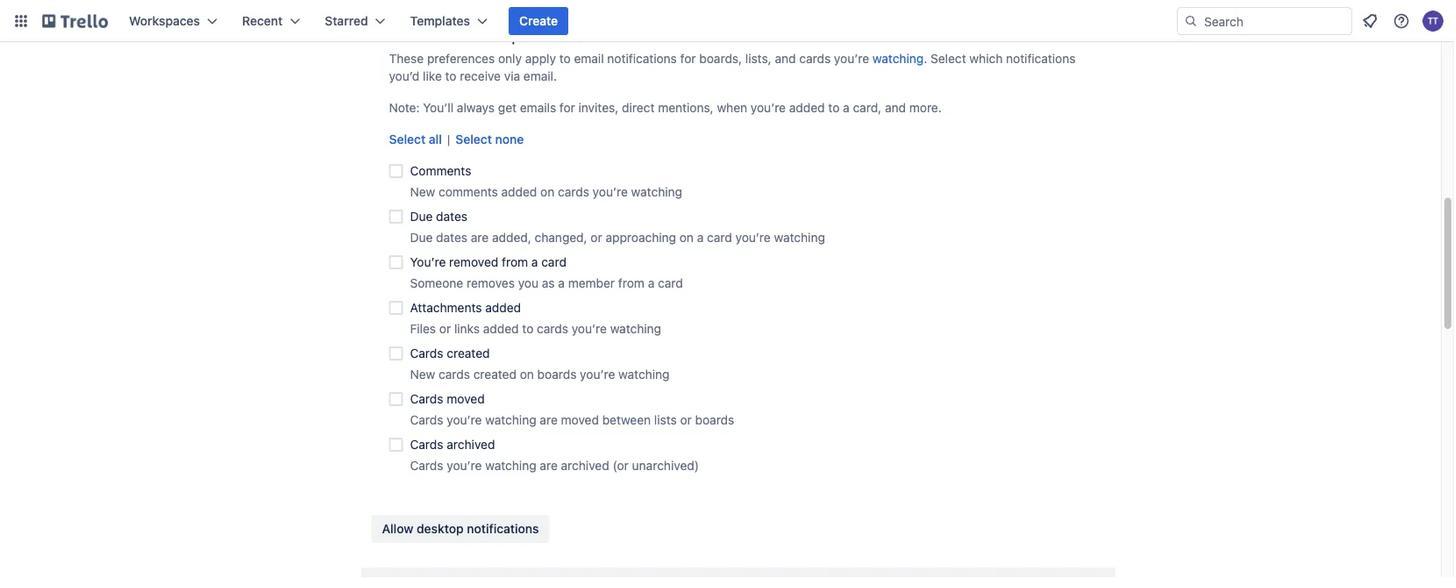 Task type: vqa. For each thing, say whether or not it's contained in the screenshot.


Task type: locate. For each thing, give the bounding box(es) containing it.
direct
[[622, 101, 655, 115]]

1 horizontal spatial on
[[541, 185, 555, 200]]

0 horizontal spatial from
[[502, 255, 528, 270]]

new for new comments added on cards you're watching
[[410, 185, 435, 200]]

1 vertical spatial new
[[410, 368, 435, 382]]

on right approaching
[[680, 231, 694, 245]]

notifications
[[607, 52, 677, 66], [1006, 52, 1076, 66], [467, 522, 539, 536]]

on down files or links added to cards you're watching
[[520, 368, 534, 382]]

and
[[775, 52, 796, 66], [885, 101, 906, 115]]

mentions,
[[658, 101, 714, 115]]

0 vertical spatial new
[[410, 185, 435, 200]]

1 vertical spatial for
[[560, 101, 575, 115]]

on
[[541, 185, 555, 200], [680, 231, 694, 245], [520, 368, 534, 382]]

added down removes
[[485, 301, 521, 315]]

you'd
[[389, 69, 420, 84]]

and right card,
[[885, 101, 906, 115]]

are up cards you're watching are archived (or unarchived)
[[540, 413, 558, 428]]

created down cards created on the bottom of the page
[[473, 368, 517, 382]]

0 horizontal spatial for
[[560, 101, 575, 115]]

0 vertical spatial archived
[[447, 438, 495, 452]]

or
[[591, 231, 602, 245], [439, 322, 451, 336], [680, 413, 692, 428]]

comments
[[410, 164, 471, 179]]

0 horizontal spatial archived
[[447, 438, 495, 452]]

2 vertical spatial or
[[680, 413, 692, 428]]

0 vertical spatial on
[[541, 185, 555, 200]]

notifications right which
[[1006, 52, 1076, 66]]

archived
[[447, 438, 495, 452], [561, 459, 609, 473]]

1 dates from the top
[[436, 210, 468, 224]]

archived left (or
[[561, 459, 609, 473]]

dates down comments on the left top of page
[[436, 210, 468, 224]]

card up as
[[542, 255, 567, 270]]

card right approaching
[[707, 231, 732, 245]]

2 new from the top
[[410, 368, 435, 382]]

2 horizontal spatial select
[[931, 52, 966, 66]]

1 cards from the top
[[410, 347, 444, 361]]

a down approaching
[[648, 276, 655, 291]]

1 horizontal spatial and
[[885, 101, 906, 115]]

starred
[[325, 14, 368, 28]]

0 horizontal spatial preferences
[[427, 52, 495, 66]]

0 horizontal spatial notifications
[[467, 522, 539, 536]]

2 vertical spatial on
[[520, 368, 534, 382]]

0 horizontal spatial moved
[[447, 392, 485, 407]]

added
[[789, 101, 825, 115], [501, 185, 537, 200], [485, 301, 521, 315], [483, 322, 519, 336]]

or down attachments
[[439, 322, 451, 336]]

are for cards archived
[[540, 459, 558, 473]]

1 vertical spatial card
[[542, 255, 567, 270]]

moved
[[447, 392, 485, 407], [561, 413, 599, 428]]

2 horizontal spatial card
[[707, 231, 732, 245]]

0 vertical spatial moved
[[447, 392, 485, 407]]

select right "."
[[931, 52, 966, 66]]

notifications up direct
[[607, 52, 677, 66]]

always
[[457, 101, 495, 115]]

like
[[423, 69, 442, 84]]

boards,
[[699, 52, 742, 66]]

1 due from the top
[[410, 210, 433, 224]]

are down the cards you're watching are moved between lists or boards
[[540, 459, 558, 473]]

via
[[504, 69, 520, 84]]

notification
[[442, 31, 509, 45]]

workspaces
[[129, 14, 200, 28]]

preferences
[[512, 31, 583, 45], [427, 52, 495, 66]]

cards
[[410, 347, 444, 361], [410, 392, 444, 407], [410, 413, 444, 428], [410, 438, 444, 452], [410, 459, 444, 473]]

boards right lists
[[695, 413, 735, 428]]

due dates are added, changed, or approaching on a card you're watching
[[410, 231, 825, 245]]

0 vertical spatial boards
[[537, 368, 577, 382]]

added left card,
[[789, 101, 825, 115]]

1 vertical spatial archived
[[561, 459, 609, 473]]

new
[[410, 185, 435, 200], [410, 368, 435, 382]]

new down cards created on the bottom of the page
[[410, 368, 435, 382]]

boards
[[537, 368, 577, 382], [695, 413, 735, 428]]

for left the boards,
[[680, 52, 696, 66]]

or right lists
[[680, 413, 692, 428]]

notifications inside . select which notifications you'd like to receive via email.
[[1006, 52, 1076, 66]]

a right as
[[558, 276, 565, 291]]

due
[[410, 210, 433, 224], [410, 231, 433, 245]]

select left all on the left of the page
[[389, 132, 426, 147]]

1 horizontal spatial for
[[680, 52, 696, 66]]

cards archived
[[410, 438, 495, 452]]

0 vertical spatial dates
[[436, 210, 468, 224]]

watching
[[873, 52, 924, 66], [631, 185, 683, 200], [774, 231, 825, 245], [610, 322, 662, 336], [619, 368, 670, 382], [485, 413, 537, 428], [485, 459, 537, 473]]

0 vertical spatial from
[[502, 255, 528, 270]]

create
[[519, 14, 558, 28]]

to right like
[[445, 69, 457, 84]]

card
[[707, 231, 732, 245], [542, 255, 567, 270], [658, 276, 683, 291]]

2 dates from the top
[[436, 231, 468, 245]]

card down approaching
[[658, 276, 683, 291]]

allow desktop notifications link
[[372, 515, 550, 543]]

create button
[[509, 7, 569, 35]]

cards
[[799, 52, 831, 66], [558, 185, 589, 200], [537, 322, 568, 336], [439, 368, 470, 382]]

2 vertical spatial are
[[540, 459, 558, 473]]

lists
[[654, 413, 677, 428]]

you
[[518, 276, 539, 291]]

moved left between
[[561, 413, 599, 428]]

allow desktop notifications
[[382, 522, 539, 536]]

1 horizontal spatial moved
[[561, 413, 599, 428]]

1 vertical spatial are
[[540, 413, 558, 428]]

recent
[[242, 14, 283, 28]]

a
[[843, 101, 850, 115], [697, 231, 704, 245], [532, 255, 538, 270], [558, 276, 565, 291], [648, 276, 655, 291]]

moved up cards archived
[[447, 392, 485, 407]]

1 horizontal spatial notifications
[[607, 52, 677, 66]]

attachments
[[410, 301, 482, 315]]

email notification preferences
[[407, 31, 583, 45]]

select none button
[[456, 131, 524, 149]]

2 horizontal spatial or
[[680, 413, 692, 428]]

and right lists,
[[775, 52, 796, 66]]

dates down due dates
[[436, 231, 468, 245]]

0 vertical spatial are
[[471, 231, 489, 245]]

or right changed,
[[591, 231, 602, 245]]

watching link
[[873, 52, 924, 66]]

1 new from the top
[[410, 185, 435, 200]]

1 vertical spatial boards
[[695, 413, 735, 428]]

when
[[717, 101, 748, 115]]

0 vertical spatial created
[[447, 347, 490, 361]]

1 horizontal spatial card
[[658, 276, 683, 291]]

boards up the cards you're watching are moved between lists or boards
[[537, 368, 577, 382]]

1 horizontal spatial or
[[591, 231, 602, 245]]

0 horizontal spatial and
[[775, 52, 796, 66]]

to
[[559, 52, 571, 66], [445, 69, 457, 84], [828, 101, 840, 115], [522, 322, 534, 336]]

search image
[[1184, 14, 1198, 28]]

2 vertical spatial card
[[658, 276, 683, 291]]

added right links on the bottom left
[[483, 322, 519, 336]]

templates button
[[400, 7, 498, 35]]

0 vertical spatial for
[[680, 52, 696, 66]]

1 vertical spatial from
[[618, 276, 645, 291]]

from down added,
[[502, 255, 528, 270]]

new cards created on boards you're watching
[[410, 368, 670, 382]]

1 vertical spatial dates
[[436, 231, 468, 245]]

someone removes you as a member from a card
[[410, 276, 683, 291]]

1 horizontal spatial preferences
[[512, 31, 583, 45]]

someone
[[410, 276, 463, 291]]

for right "emails"
[[560, 101, 575, 115]]

for
[[680, 52, 696, 66], [560, 101, 575, 115]]

from right member in the left of the page
[[618, 276, 645, 291]]

changed,
[[535, 231, 587, 245]]

note: you'll always get emails for invites, direct mentions, when you're added to a card, and more.
[[389, 101, 942, 115]]

these preferences only apply to email notifications for boards, lists, and cards you're watching
[[389, 52, 924, 66]]

1 horizontal spatial archived
[[561, 459, 609, 473]]

more.
[[910, 101, 942, 115]]

receive
[[460, 69, 501, 84]]

preferences down notification
[[427, 52, 495, 66]]

approaching
[[606, 231, 676, 245]]

5 cards from the top
[[410, 459, 444, 473]]

4 cards from the top
[[410, 438, 444, 452]]

card,
[[853, 101, 882, 115]]

0 notifications image
[[1360, 11, 1381, 32]]

unarchived)
[[632, 459, 699, 473]]

2 due from the top
[[410, 231, 433, 245]]

0 horizontal spatial boards
[[537, 368, 577, 382]]

added up added,
[[501, 185, 537, 200]]

0 horizontal spatial on
[[520, 368, 534, 382]]

cards for cards created
[[410, 347, 444, 361]]

1 vertical spatial or
[[439, 322, 451, 336]]

on up changed,
[[541, 185, 555, 200]]

1 vertical spatial due
[[410, 231, 433, 245]]

preferences down create
[[512, 31, 583, 45]]

as
[[542, 276, 555, 291]]

1 vertical spatial moved
[[561, 413, 599, 428]]

1 vertical spatial created
[[473, 368, 517, 382]]

1 horizontal spatial from
[[618, 276, 645, 291]]

2 horizontal spatial notifications
[[1006, 52, 1076, 66]]

you're
[[834, 52, 869, 66], [751, 101, 786, 115], [593, 185, 628, 200], [736, 231, 771, 245], [572, 322, 607, 336], [580, 368, 615, 382], [447, 413, 482, 428], [447, 459, 482, 473]]

created
[[447, 347, 490, 361], [473, 368, 517, 382]]

are up removed
[[471, 231, 489, 245]]

1 vertical spatial and
[[885, 101, 906, 115]]

apply
[[525, 52, 556, 66]]

links
[[454, 322, 480, 336]]

0 horizontal spatial card
[[542, 255, 567, 270]]

between
[[602, 413, 651, 428]]

are
[[471, 231, 489, 245], [540, 413, 558, 428], [540, 459, 558, 473]]

back to home image
[[42, 7, 108, 35]]

member
[[568, 276, 615, 291]]

2 cards from the top
[[410, 392, 444, 407]]

0 vertical spatial due
[[410, 210, 433, 224]]

which
[[970, 52, 1003, 66]]

cards down as
[[537, 322, 568, 336]]

notifications right "desktop"
[[467, 522, 539, 536]]

0 horizontal spatial or
[[439, 322, 451, 336]]

from
[[502, 255, 528, 270], [618, 276, 645, 291]]

3 cards from the top
[[410, 413, 444, 428]]

2 horizontal spatial on
[[680, 231, 694, 245]]

templates
[[410, 14, 470, 28]]

dates
[[436, 210, 468, 224], [436, 231, 468, 245]]

select right |
[[456, 132, 492, 147]]

recent button
[[232, 7, 311, 35]]

new down comments
[[410, 185, 435, 200]]

open information menu image
[[1393, 12, 1411, 30]]

0 vertical spatial preferences
[[512, 31, 583, 45]]

note:
[[389, 101, 420, 115]]

archived down cards moved
[[447, 438, 495, 452]]

created down links on the bottom left
[[447, 347, 490, 361]]



Task type: describe. For each thing, give the bounding box(es) containing it.
cards you're watching are moved between lists or boards
[[410, 413, 735, 428]]

a left card,
[[843, 101, 850, 115]]

added,
[[492, 231, 531, 245]]

email
[[574, 52, 604, 66]]

starred button
[[314, 7, 396, 35]]

1 horizontal spatial select
[[456, 132, 492, 147]]

cards up changed,
[[558, 185, 589, 200]]

0 horizontal spatial select
[[389, 132, 426, 147]]

to down the you
[[522, 322, 534, 336]]

Search field
[[1198, 8, 1352, 34]]

attachments added
[[410, 301, 521, 315]]

removed
[[449, 255, 499, 270]]

get
[[498, 101, 517, 115]]

(or
[[613, 459, 629, 473]]

only
[[498, 52, 522, 66]]

allow
[[382, 522, 414, 536]]

select inside . select which notifications you'd like to receive via email.
[[931, 52, 966, 66]]

cards created
[[410, 347, 490, 361]]

select all button
[[389, 131, 442, 149]]

to left card,
[[828, 101, 840, 115]]

none
[[495, 132, 524, 147]]

you're
[[410, 255, 446, 270]]

. select which notifications you'd like to receive via email.
[[389, 52, 1076, 84]]

due for due dates are added, changed, or approaching on a card you're watching
[[410, 231, 433, 245]]

primary element
[[0, 0, 1455, 42]]

dates for due dates
[[436, 210, 468, 224]]

|
[[447, 132, 450, 147]]

new comments added on cards you're watching
[[410, 185, 683, 200]]

due dates
[[410, 210, 468, 224]]

0 vertical spatial card
[[707, 231, 732, 245]]

on for cards
[[541, 185, 555, 200]]

new for new cards created on boards you're watching
[[410, 368, 435, 382]]

cards moved
[[410, 392, 485, 407]]

invites,
[[579, 101, 619, 115]]

to left email
[[559, 52, 571, 66]]

1 horizontal spatial boards
[[695, 413, 735, 428]]

a up the you
[[532, 255, 538, 270]]

cards down cards created on the bottom of the page
[[439, 368, 470, 382]]

0 vertical spatial or
[[591, 231, 602, 245]]

files
[[410, 322, 436, 336]]

on for boards
[[520, 368, 534, 382]]

a right approaching
[[697, 231, 704, 245]]

due for due dates
[[410, 210, 433, 224]]

.
[[924, 52, 928, 66]]

all
[[429, 132, 442, 147]]

to inside . select which notifications you'd like to receive via email.
[[445, 69, 457, 84]]

select all | select none
[[389, 132, 524, 147]]

email
[[407, 31, 438, 45]]

cards for cards archived
[[410, 438, 444, 452]]

emails
[[520, 101, 556, 115]]

dates for due dates are added, changed, or approaching on a card you're watching
[[436, 231, 468, 245]]

comments
[[439, 185, 498, 200]]

you're removed from a card
[[410, 255, 567, 270]]

lists,
[[746, 52, 772, 66]]

1 vertical spatial preferences
[[427, 52, 495, 66]]

cards for cards moved
[[410, 392, 444, 407]]

desktop
[[417, 522, 464, 536]]

cards for cards you're watching are moved between lists or boards
[[410, 413, 444, 428]]

removes
[[467, 276, 515, 291]]

cards right lists,
[[799, 52, 831, 66]]

are for cards moved
[[540, 413, 558, 428]]

1 vertical spatial on
[[680, 231, 694, 245]]

these
[[389, 52, 424, 66]]

0 vertical spatial and
[[775, 52, 796, 66]]

workspaces button
[[118, 7, 228, 35]]

you'll
[[423, 101, 454, 115]]

cards you're watching are archived (or unarchived)
[[410, 459, 699, 473]]

cards for cards you're watching are archived (or unarchived)
[[410, 459, 444, 473]]

terry turtle (terryturtle) image
[[1423, 11, 1444, 32]]

email.
[[524, 69, 557, 84]]

files or links added to cards you're watching
[[410, 322, 662, 336]]



